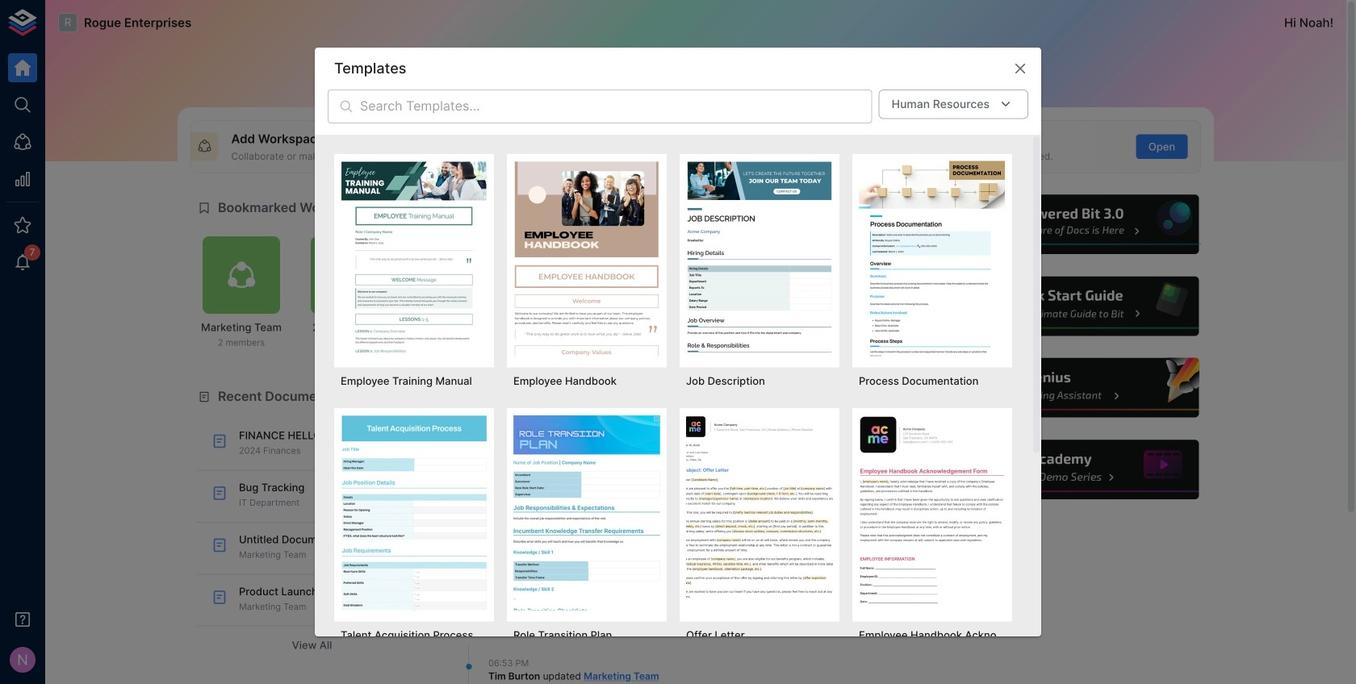 Task type: vqa. For each thing, say whether or not it's contained in the screenshot.
Plan
no



Task type: describe. For each thing, give the bounding box(es) containing it.
role transition plan image
[[513, 415, 660, 611]]

offer letter image
[[686, 415, 833, 611]]

employee handbook image
[[513, 160, 660, 356]]

3 help image from the top
[[958, 356, 1201, 420]]

1 help image from the top
[[958, 193, 1201, 257]]

Search Templates... text field
[[360, 89, 872, 123]]



Task type: locate. For each thing, give the bounding box(es) containing it.
employee handbook acknowledgement form image
[[859, 415, 1006, 611]]

4 help image from the top
[[958, 438, 1201, 502]]

help image
[[958, 193, 1201, 257], [958, 274, 1201, 338], [958, 356, 1201, 420], [958, 438, 1201, 502]]

process documentation image
[[859, 160, 1006, 356]]

talent acquisition process image
[[341, 415, 488, 611]]

job description image
[[686, 160, 833, 356]]

2 help image from the top
[[958, 274, 1201, 338]]

employee training manual image
[[341, 160, 488, 356]]

dialog
[[315, 47, 1041, 685]]



